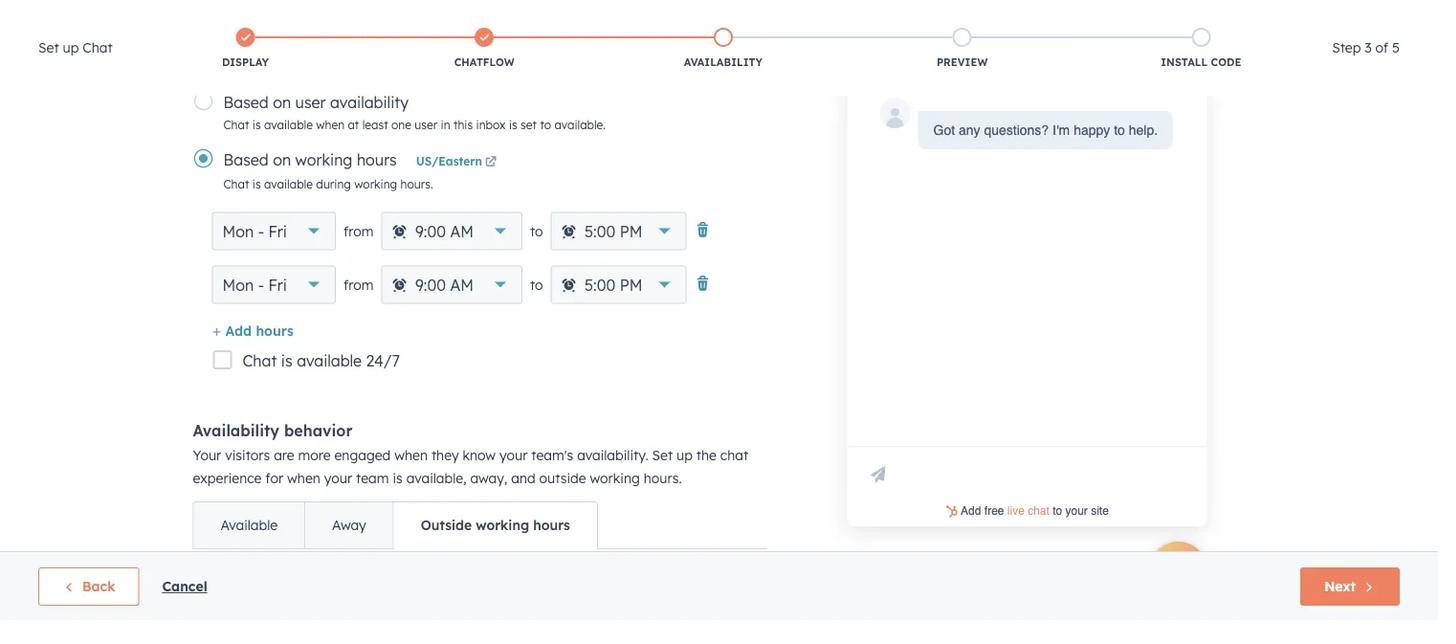 Task type: vqa. For each thing, say whether or not it's contained in the screenshot.
Press to sort. Element
no



Task type: describe. For each thing, give the bounding box(es) containing it.
at
[[348, 117, 359, 132]]

outside working hours link
[[393, 502, 597, 548]]

team
[[356, 470, 389, 487]]

24/7
[[366, 351, 400, 370]]

inbox
[[476, 117, 506, 132]]

chat for chat is available 24/7
[[243, 351, 277, 370]]

up inside heading
[[63, 39, 79, 56]]

9:00 am for 9:00 am popup button corresponding to 1st the 5:00 pm popup button from the top
[[415, 222, 474, 241]]

install code list item
[[1082, 24, 1321, 74]]

outside working hours
[[421, 517, 570, 534]]

this
[[454, 117, 473, 132]]

your
[[193, 447, 221, 464]]

0 vertical spatial hours.
[[401, 177, 433, 191]]

help.
[[1129, 123, 1158, 138]]

install code
[[1161, 56, 1242, 69]]

availability list item
[[604, 24, 843, 74]]

2 vertical spatial hours
[[533, 517, 570, 534]]

tab list containing available
[[193, 501, 598, 549]]

is inside the availability behavior your visitors are more engaged when they know your team's availability. set up the chat experience for when your team is available, away, and outside working hours.
[[393, 470, 403, 487]]

outside
[[539, 470, 586, 487]]

2 9:00 from the top
[[415, 275, 446, 294]]

know
[[463, 447, 496, 464]]

cancel button
[[162, 575, 207, 598]]

pm for 1st the 5:00 pm popup button from the top
[[620, 222, 643, 241]]

search button
[[1389, 40, 1421, 73]]

any
[[959, 123, 981, 138]]

away link
[[304, 502, 393, 548]]

based on user availability
[[223, 92, 409, 111]]

chatflow completed list item
[[365, 24, 604, 74]]

based for based on user availability
[[223, 92, 269, 111]]

chatflow
[[454, 56, 515, 69]]

available for when
[[264, 117, 313, 132]]

add hours button
[[212, 319, 294, 345]]

of
[[1376, 39, 1389, 56]]

got
[[934, 123, 955, 138]]

from for 9:00 am popup button related to 1st the 5:00 pm popup button from the bottom of the page
[[344, 276, 374, 293]]

working inside outside working hours link
[[476, 517, 529, 534]]

the
[[697, 447, 717, 464]]

hours. inside the availability behavior your visitors are more engaged when they know your team's availability. set up the chat experience for when your team is available, away, and outside working hours.
[[644, 470, 682, 487]]

away
[[332, 517, 366, 534]]

us/eastern
[[416, 154, 482, 168]]

based on working hours
[[223, 150, 397, 169]]

mon for mon - fri popup button associated with 1st the 5:00 pm popup button from the top
[[223, 222, 254, 241]]

availability for availability behavior your visitors are more engaged when they know your team's availability. set up the chat experience for when your team is available, away, and outside working hours.
[[193, 421, 280, 440]]

0 vertical spatial when
[[316, 117, 345, 132]]

2 5:00 pm from the top
[[585, 275, 643, 294]]

in
[[441, 117, 450, 132]]

link opens in a new window image inside us/eastern 'link'
[[485, 156, 497, 168]]

agent says: got any questions? i'm happy to help. element
[[934, 119, 1158, 142]]

available for 24/7
[[297, 351, 362, 370]]

1 vertical spatial your
[[324, 470, 352, 487]]

9:00 am for 9:00 am popup button related to 1st the 5:00 pm popup button from the bottom of the page
[[415, 275, 474, 294]]

availability for availability
[[684, 56, 763, 69]]

mon for mon - fri popup button for 1st the 5:00 pm popup button from the bottom of the page
[[223, 275, 254, 294]]

next button
[[1301, 568, 1400, 606]]

experience
[[193, 470, 262, 487]]

one
[[391, 117, 411, 132]]

am for 9:00 am popup button corresponding to 1st the 5:00 pm popup button from the top
[[450, 222, 474, 241]]

display completed list item
[[126, 24, 365, 74]]

step 3 of 5
[[1332, 39, 1400, 56]]

list containing display
[[126, 24, 1321, 74]]

during
[[316, 177, 351, 191]]

chat is available when at least one user in this inbox is set to available.
[[223, 117, 606, 132]]

chat inside heading
[[83, 39, 113, 56]]

am for 9:00 am popup button related to 1st the 5:00 pm popup button from the bottom of the page
[[450, 275, 474, 294]]

chat
[[721, 447, 749, 464]]

they
[[432, 447, 459, 464]]

and
[[511, 470, 536, 487]]

marketplaces button
[[1175, 0, 1215, 31]]

display
[[222, 56, 269, 69]]

1 horizontal spatial user
[[415, 117, 438, 132]]

for
[[265, 470, 283, 487]]

available
[[221, 517, 278, 534]]

up inside the availability behavior your visitors are more engaged when they know your team's availability. set up the chat experience for when your team is available, away, and outside working hours.
[[677, 447, 693, 464]]

add
[[225, 322, 252, 339]]

chat for chat is available when at least one user in this inbox is set to available.
[[223, 117, 249, 132]]

working up chat is available during working hours. on the top of the page
[[295, 150, 353, 169]]

team's
[[532, 447, 574, 464]]

set
[[521, 117, 537, 132]]



Task type: locate. For each thing, give the bounding box(es) containing it.
Search HubSpot search field
[[1170, 40, 1404, 73]]

0 vertical spatial am
[[450, 222, 474, 241]]

back button
[[38, 568, 139, 606]]

to
[[540, 117, 551, 132], [1114, 123, 1125, 138], [530, 223, 543, 239], [530, 276, 543, 293]]

hours. down us/eastern
[[401, 177, 433, 191]]

when down the more
[[287, 470, 320, 487]]

engaged
[[334, 447, 391, 464]]

2 9:00 am from the top
[[415, 275, 474, 294]]

9:00 am
[[415, 222, 474, 241], [415, 275, 474, 294]]

chat is available during working hours.
[[223, 177, 433, 191]]

is left set at top left
[[509, 117, 518, 132]]

code
[[1211, 56, 1242, 69]]

0 vertical spatial 9:00 am button
[[381, 212, 522, 250]]

step
[[1332, 39, 1361, 56]]

0 horizontal spatial availability
[[193, 421, 280, 440]]

your
[[500, 447, 528, 464], [324, 470, 352, 487]]

1 9:00 am button from the top
[[381, 212, 522, 250]]

set
[[38, 39, 59, 56], [652, 447, 673, 464]]

based for based on working hours
[[223, 150, 269, 169]]

2 mon - fri from the top
[[223, 275, 287, 294]]

1 5:00 from the top
[[585, 222, 616, 241]]

working down away,
[[476, 517, 529, 534]]

link opens in a new window image
[[485, 154, 497, 171], [485, 156, 497, 168]]

1 vertical spatial 9:00 am
[[415, 275, 474, 294]]

behavior
[[284, 421, 353, 440]]

1 9:00 am from the top
[[415, 222, 474, 241]]

0 vertical spatial available
[[264, 117, 313, 132]]

1 vertical spatial mon
[[223, 275, 254, 294]]

1 horizontal spatial your
[[500, 447, 528, 464]]

1 5:00 pm from the top
[[585, 222, 643, 241]]

mon - fri button down chat is available during working hours. on the top of the page
[[212, 212, 336, 250]]

visitors
[[225, 447, 270, 464]]

mon - fri button
[[212, 212, 336, 250], [212, 266, 336, 304]]

1 vertical spatial am
[[450, 275, 474, 294]]

happy
[[1074, 123, 1110, 138]]

user
[[295, 92, 326, 111], [415, 117, 438, 132]]

2 - from the top
[[258, 275, 264, 294]]

1 horizontal spatial hours
[[357, 150, 397, 169]]

from down the during
[[344, 223, 374, 239]]

5:00 pm button
[[551, 212, 687, 250], [551, 266, 687, 304]]

fri up 'add hours'
[[268, 275, 287, 294]]

5:00
[[585, 222, 616, 241], [585, 275, 616, 294]]

available left 24/7
[[297, 351, 362, 370]]

tab list
[[193, 501, 598, 549]]

2 on from the top
[[273, 150, 291, 169]]

0 horizontal spatial hours.
[[401, 177, 433, 191]]

based down display
[[223, 92, 269, 111]]

chat is available 24/7
[[243, 351, 400, 370]]

hours.
[[401, 177, 433, 191], [644, 470, 682, 487]]

availability
[[684, 56, 763, 69], [193, 421, 280, 440]]

availability behavior your visitors are more engaged when they know your team's availability. set up the chat experience for when your team is available, away, and outside working hours.
[[193, 421, 749, 487]]

0 horizontal spatial set
[[38, 39, 59, 56]]

1 vertical spatial hours.
[[644, 470, 682, 487]]

available
[[264, 117, 313, 132], [264, 177, 313, 191], [297, 351, 362, 370]]

9:00 am button for 1st the 5:00 pm popup button from the bottom of the page
[[381, 266, 522, 304]]

mon - fri down chat is available during working hours. on the top of the page
[[223, 222, 287, 241]]

preview list item
[[843, 24, 1082, 74]]

availability inside list item
[[684, 56, 763, 69]]

when left at
[[316, 117, 345, 132]]

1 based from the top
[[223, 92, 269, 111]]

is for chat is available during working hours.
[[252, 177, 261, 191]]

your up and
[[500, 447, 528, 464]]

5:00 for 1st the 5:00 pm popup button from the bottom of the page
[[585, 275, 616, 294]]

from
[[344, 223, 374, 239], [344, 276, 374, 293]]

1 horizontal spatial set
[[652, 447, 673, 464]]

is down display
[[252, 117, 261, 132]]

mon - fri up 'add hours'
[[223, 275, 287, 294]]

questions?
[[984, 123, 1049, 138]]

1 mon from the top
[[223, 222, 254, 241]]

i'm
[[1053, 123, 1070, 138]]

5
[[1393, 39, 1400, 56]]

1 horizontal spatial availability
[[684, 56, 763, 69]]

0 vertical spatial on
[[273, 92, 291, 111]]

is
[[252, 117, 261, 132], [509, 117, 518, 132], [252, 177, 261, 191], [281, 351, 293, 370], [393, 470, 403, 487]]

set inside heading
[[38, 39, 59, 56]]

mon - fri button for 1st the 5:00 pm popup button from the top
[[212, 212, 336, 250]]

set inside the availability behavior your visitors are more engaged when they know your team's availability. set up the chat experience for when your team is available, away, and outside working hours.
[[652, 447, 673, 464]]

1 9:00 from the top
[[415, 222, 446, 241]]

working inside the availability behavior your visitors are more engaged when they know your team's availability. set up the chat experience for when your team is available, away, and outside working hours.
[[590, 470, 640, 487]]

hours right "add"
[[256, 322, 294, 339]]

user up "based on working hours"
[[295, 92, 326, 111]]

1 vertical spatial 5:00 pm button
[[551, 266, 687, 304]]

from for 9:00 am popup button corresponding to 1st the 5:00 pm popup button from the top
[[344, 223, 374, 239]]

0 vertical spatial from
[[344, 223, 374, 239]]

1 mon - fri from the top
[[223, 222, 287, 241]]

when
[[316, 117, 345, 132], [394, 447, 428, 464], [287, 470, 320, 487]]

hours down outside
[[533, 517, 570, 534]]

hours. down availability.
[[644, 470, 682, 487]]

0 vertical spatial 5:00 pm
[[585, 222, 643, 241]]

outside
[[421, 517, 472, 534]]

hubspot-live-chat-viral-iframe element
[[851, 502, 1203, 522]]

on
[[273, 92, 291, 111], [273, 150, 291, 169]]

is right team
[[393, 470, 403, 487]]

availability inside the availability behavior your visitors are more engaged when they know your team's availability. set up the chat experience for when your team is available, away, and outside working hours.
[[193, 421, 280, 440]]

next
[[1325, 578, 1356, 595]]

0 vertical spatial -
[[258, 222, 264, 241]]

0 vertical spatial availability
[[684, 56, 763, 69]]

more
[[298, 447, 331, 464]]

0 vertical spatial based
[[223, 92, 269, 111]]

marketplaces image
[[1187, 9, 1204, 26]]

back
[[82, 578, 115, 595]]

working down availability.
[[590, 470, 640, 487]]

is for chat is available 24/7
[[281, 351, 293, 370]]

1 from from the top
[[344, 223, 374, 239]]

available down based on user availability
[[264, 117, 313, 132]]

on up "based on working hours"
[[273, 92, 291, 111]]

available link
[[194, 502, 304, 548]]

1 - from the top
[[258, 222, 264, 241]]

1 vertical spatial 5:00 pm
[[585, 275, 643, 294]]

0 vertical spatial hours
[[357, 150, 397, 169]]

on up chat is available during working hours. on the top of the page
[[273, 150, 291, 169]]

3
[[1365, 39, 1372, 56]]

1 vertical spatial availability
[[193, 421, 280, 440]]

2 fri from the top
[[268, 275, 287, 294]]

mon - fri for 1st the 5:00 pm popup button from the bottom of the page
[[223, 275, 287, 294]]

1 vertical spatial available
[[264, 177, 313, 191]]

5:00 for 1st the 5:00 pm popup button from the top
[[585, 222, 616, 241]]

fri for mon - fri popup button associated with 1st the 5:00 pm popup button from the top
[[268, 222, 287, 241]]

1 vertical spatial up
[[677, 447, 693, 464]]

5:00 pm
[[585, 222, 643, 241], [585, 275, 643, 294]]

chat
[[83, 39, 113, 56], [223, 117, 249, 132], [223, 177, 249, 191], [243, 351, 277, 370]]

us/eastern link
[[416, 154, 500, 171]]

0 vertical spatial your
[[500, 447, 528, 464]]

1 mon - fri button from the top
[[212, 212, 336, 250]]

away,
[[470, 470, 508, 487]]

2 from from the top
[[344, 276, 374, 293]]

mon - fri for 1st the 5:00 pm popup button from the top
[[223, 222, 287, 241]]

search image
[[1398, 50, 1412, 63]]

set up chat heading
[[38, 36, 113, 59]]

hours inside button
[[256, 322, 294, 339]]

user left in
[[415, 117, 438, 132]]

am
[[450, 222, 474, 241], [450, 275, 474, 294]]

2 pm from the top
[[620, 275, 643, 294]]

1 on from the top
[[273, 92, 291, 111]]

1 5:00 pm button from the top
[[551, 212, 687, 250]]

1 vertical spatial from
[[344, 276, 374, 293]]

1 vertical spatial 9:00
[[415, 275, 446, 294]]

2 link opens in a new window image from the top
[[485, 156, 497, 168]]

0 vertical spatial pm
[[620, 222, 643, 241]]

1 vertical spatial mon - fri
[[223, 275, 287, 294]]

0 vertical spatial 5:00 pm button
[[551, 212, 687, 250]]

0 horizontal spatial up
[[63, 39, 79, 56]]

1 vertical spatial user
[[415, 117, 438, 132]]

pm
[[620, 222, 643, 241], [620, 275, 643, 294]]

0 horizontal spatial your
[[324, 470, 352, 487]]

1 vertical spatial -
[[258, 275, 264, 294]]

1 vertical spatial fri
[[268, 275, 287, 294]]

add hours
[[225, 322, 294, 339]]

1 vertical spatial based
[[223, 150, 269, 169]]

0 vertical spatial fri
[[268, 222, 287, 241]]

1 vertical spatial 5:00
[[585, 275, 616, 294]]

2 vertical spatial when
[[287, 470, 320, 487]]

hours
[[357, 150, 397, 169], [256, 322, 294, 339], [533, 517, 570, 534]]

0 vertical spatial user
[[295, 92, 326, 111]]

tab panel
[[193, 548, 767, 621]]

1 vertical spatial when
[[394, 447, 428, 464]]

preview
[[937, 56, 988, 69]]

is down 'add hours'
[[281, 351, 293, 370]]

0 horizontal spatial user
[[295, 92, 326, 111]]

available for during
[[264, 177, 313, 191]]

1 vertical spatial on
[[273, 150, 291, 169]]

working right the during
[[354, 177, 397, 191]]

based up chat is available during working hours. on the top of the page
[[223, 150, 269, 169]]

0 vertical spatial 9:00
[[415, 222, 446, 241]]

1 pm from the top
[[620, 222, 643, 241]]

0 vertical spatial 9:00 am
[[415, 222, 474, 241]]

- for 1st the 5:00 pm popup button from the top
[[258, 222, 264, 241]]

1 link opens in a new window image from the top
[[485, 154, 497, 171]]

0 vertical spatial 5:00
[[585, 222, 616, 241]]

0 vertical spatial up
[[63, 39, 79, 56]]

mon - fri
[[223, 222, 287, 241], [223, 275, 287, 294]]

on for user
[[273, 92, 291, 111]]

when left they
[[394, 447, 428, 464]]

cancel
[[162, 578, 207, 595]]

9:00 am button
[[381, 212, 522, 250], [381, 266, 522, 304]]

got any questions? i'm happy to help.
[[934, 123, 1158, 138]]

2 horizontal spatial hours
[[533, 517, 570, 534]]

1 vertical spatial 9:00 am button
[[381, 266, 522, 304]]

pm for 1st the 5:00 pm popup button from the bottom of the page
[[620, 275, 643, 294]]

install
[[1161, 56, 1208, 69]]

availability
[[330, 92, 409, 111]]

2 am from the top
[[450, 275, 474, 294]]

available.
[[555, 117, 606, 132]]

9:00
[[415, 222, 446, 241], [415, 275, 446, 294]]

are
[[274, 447, 294, 464]]

hours down 'least'
[[357, 150, 397, 169]]

- for 1st the 5:00 pm popup button from the bottom of the page
[[258, 275, 264, 294]]

0 vertical spatial mon - fri
[[223, 222, 287, 241]]

on for working
[[273, 150, 291, 169]]

1 am from the top
[[450, 222, 474, 241]]

2 mon - fri button from the top
[[212, 266, 336, 304]]

0 horizontal spatial hours
[[256, 322, 294, 339]]

2 mon from the top
[[223, 275, 254, 294]]

1 vertical spatial pm
[[620, 275, 643, 294]]

mon
[[223, 222, 254, 241], [223, 275, 254, 294]]

2 5:00 pm button from the top
[[551, 266, 687, 304]]

fri
[[268, 222, 287, 241], [268, 275, 287, 294]]

0 vertical spatial set
[[38, 39, 59, 56]]

2 vertical spatial available
[[297, 351, 362, 370]]

available,
[[406, 470, 467, 487]]

2 5:00 from the top
[[585, 275, 616, 294]]

chat for chat is available during working hours.
[[223, 177, 249, 191]]

1 vertical spatial mon - fri button
[[212, 266, 336, 304]]

based
[[223, 92, 269, 111], [223, 150, 269, 169]]

set up chat
[[38, 39, 113, 56]]

working
[[295, 150, 353, 169], [354, 177, 397, 191], [590, 470, 640, 487], [476, 517, 529, 534]]

up
[[63, 39, 79, 56], [677, 447, 693, 464]]

- down chat is available during working hours. on the top of the page
[[258, 222, 264, 241]]

1 fri from the top
[[268, 222, 287, 241]]

from up 24/7
[[344, 276, 374, 293]]

2 based from the top
[[223, 150, 269, 169]]

0 vertical spatial mon
[[223, 222, 254, 241]]

2 9:00 am button from the top
[[381, 266, 522, 304]]

fri for mon - fri popup button for 1st the 5:00 pm popup button from the bottom of the page
[[268, 275, 287, 294]]

mon - fri button up 'add hours'
[[212, 266, 336, 304]]

1 vertical spatial hours
[[256, 322, 294, 339]]

list
[[126, 24, 1321, 74]]

is down "based on working hours"
[[252, 177, 261, 191]]

1 horizontal spatial up
[[677, 447, 693, 464]]

is for chat is available when at least one user in this inbox is set to available.
[[252, 117, 261, 132]]

available down "based on working hours"
[[264, 177, 313, 191]]

- up 'add hours'
[[258, 275, 264, 294]]

9:00 am button for 1st the 5:00 pm popup button from the top
[[381, 212, 522, 250]]

1 vertical spatial set
[[652, 447, 673, 464]]

0 vertical spatial mon - fri button
[[212, 212, 336, 250]]

your down the more
[[324, 470, 352, 487]]

least
[[362, 117, 388, 132]]

fri down chat is available during working hours. on the top of the page
[[268, 222, 287, 241]]

mon - fri button for 1st the 5:00 pm popup button from the bottom of the page
[[212, 266, 336, 304]]

availability.
[[577, 447, 649, 464]]

1 horizontal spatial hours.
[[644, 470, 682, 487]]



